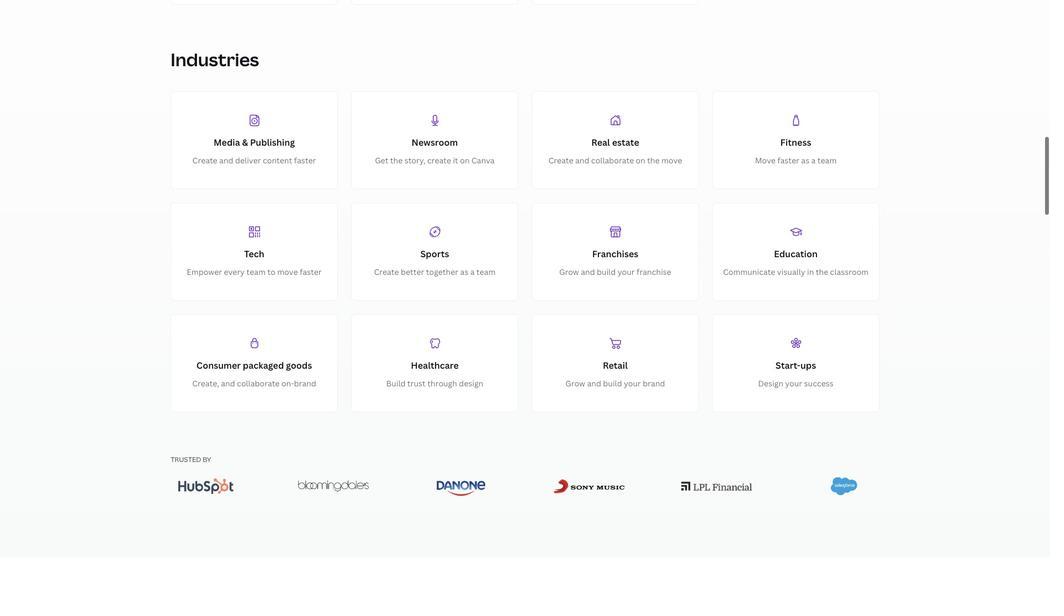 Task type: describe. For each thing, give the bounding box(es) containing it.
by
[[203, 455, 211, 464]]

better
[[401, 266, 424, 277]]

and for retail
[[587, 378, 601, 388]]

grow and build your brand
[[566, 378, 665, 388]]

create better together as a team
[[374, 266, 496, 277]]

salesforce image
[[831, 477, 857, 495]]

1 horizontal spatial create
[[374, 266, 399, 277]]

and for franchises
[[581, 266, 595, 277]]

through
[[427, 378, 457, 388]]

communicate visually in the classroom
[[723, 266, 869, 277]]

franchises
[[592, 248, 638, 260]]

trust
[[407, 378, 426, 388]]

real
[[591, 136, 610, 149]]

and for media & publishing
[[219, 155, 233, 165]]

danone image
[[437, 476, 485, 496]]

content
[[263, 155, 292, 165]]

your for franchises
[[618, 266, 635, 277]]

1 on from the left
[[460, 155, 470, 165]]

design
[[459, 378, 483, 388]]

real estate
[[591, 136, 639, 149]]

sony music image
[[553, 479, 624, 493]]

faster right the to
[[300, 266, 322, 277]]

industries
[[171, 48, 259, 71]]

every
[[224, 266, 245, 277]]

trusted by
[[171, 455, 211, 464]]

0 vertical spatial move
[[662, 155, 682, 165]]

design
[[758, 378, 783, 388]]

collaborate for estate
[[591, 155, 634, 165]]

create for real
[[548, 155, 573, 165]]

your for retail
[[624, 378, 641, 388]]

faster down the fitness
[[777, 155, 799, 165]]

start-
[[776, 359, 800, 372]]

consumer
[[196, 359, 241, 372]]

grow for retail
[[566, 378, 585, 388]]

bloomingdale's image
[[298, 480, 369, 492]]

trusted
[[171, 455, 201, 464]]

healthcare
[[411, 359, 459, 372]]

fitness
[[780, 136, 811, 149]]

0 horizontal spatial the
[[390, 155, 403, 165]]

on-
[[281, 378, 294, 388]]

together
[[426, 266, 458, 277]]

canva
[[471, 155, 495, 165]]

publishing
[[250, 136, 295, 149]]

grow and build your franchise
[[559, 266, 671, 277]]

create and collaborate on the move
[[548, 155, 682, 165]]

grow for franchises
[[559, 266, 579, 277]]

communicate
[[723, 266, 775, 277]]

1 vertical spatial move
[[277, 266, 298, 277]]

it
[[453, 155, 458, 165]]

2 horizontal spatial the
[[816, 266, 828, 277]]



Task type: vqa. For each thing, say whether or not it's contained in the screenshot.
topmost THE FOLDER
no



Task type: locate. For each thing, give the bounding box(es) containing it.
create for media
[[192, 155, 217, 165]]

1 horizontal spatial on
[[636, 155, 645, 165]]

the
[[390, 155, 403, 165], [647, 155, 660, 165], [816, 266, 828, 277]]

get the story, create it on canva
[[375, 155, 495, 165]]

and for consumer packaged goods
[[221, 378, 235, 388]]

0 vertical spatial a
[[811, 155, 816, 165]]

as down the fitness
[[801, 155, 809, 165]]

newsroom
[[412, 136, 458, 149]]

2 horizontal spatial create
[[548, 155, 573, 165]]

0 horizontal spatial on
[[460, 155, 470, 165]]

franchise
[[637, 266, 671, 277]]

and for real estate
[[575, 155, 589, 165]]

1 horizontal spatial as
[[801, 155, 809, 165]]

empower every team to move faster
[[187, 266, 322, 277]]

0 horizontal spatial brand
[[294, 378, 316, 388]]

build trust through design
[[386, 378, 483, 388]]

on right it
[[460, 155, 470, 165]]

build for retail
[[603, 378, 622, 388]]

brand for consumer packaged goods
[[294, 378, 316, 388]]

your down retail
[[624, 378, 641, 388]]

in
[[807, 266, 814, 277]]

brand
[[294, 378, 316, 388], [643, 378, 665, 388]]

1 horizontal spatial the
[[647, 155, 660, 165]]

build down retail
[[603, 378, 622, 388]]

and
[[219, 155, 233, 165], [575, 155, 589, 165], [581, 266, 595, 277], [221, 378, 235, 388], [587, 378, 601, 388]]

create, and collaborate on-brand
[[192, 378, 316, 388]]

collaborate down real estate on the right top
[[591, 155, 634, 165]]

get
[[375, 155, 388, 165]]

2 horizontal spatial team
[[818, 155, 837, 165]]

media
[[214, 136, 240, 149]]

build down franchises in the top of the page
[[597, 266, 616, 277]]

sports
[[420, 248, 449, 260]]

start-ups
[[776, 359, 816, 372]]

1 brand from the left
[[294, 378, 316, 388]]

retail
[[603, 359, 628, 372]]

create and deliver content faster
[[192, 155, 316, 165]]

collaborate down consumer packaged goods
[[237, 378, 280, 388]]

grow
[[559, 266, 579, 277], [566, 378, 585, 388]]

faster right content
[[294, 155, 316, 165]]

1 vertical spatial build
[[603, 378, 622, 388]]

move
[[755, 155, 776, 165]]

create,
[[192, 378, 219, 388]]

0 horizontal spatial create
[[192, 155, 217, 165]]

1 horizontal spatial brand
[[643, 378, 665, 388]]

0 horizontal spatial move
[[277, 266, 298, 277]]

1 horizontal spatial collaborate
[[591, 155, 634, 165]]

1 vertical spatial grow
[[566, 378, 585, 388]]

consumer packaged goods
[[196, 359, 312, 372]]

move faster as a team
[[755, 155, 837, 165]]

a right move
[[811, 155, 816, 165]]

0 vertical spatial collaborate
[[591, 155, 634, 165]]

to
[[267, 266, 275, 277]]

0 horizontal spatial collaborate
[[237, 378, 280, 388]]

0 horizontal spatial team
[[247, 266, 266, 277]]

lpl financial image
[[681, 482, 752, 491]]

faster
[[294, 155, 316, 165], [777, 155, 799, 165], [300, 266, 322, 277]]

collaborate
[[591, 155, 634, 165], [237, 378, 280, 388]]

1 vertical spatial collaborate
[[237, 378, 280, 388]]

2 on from the left
[[636, 155, 645, 165]]

your
[[618, 266, 635, 277], [624, 378, 641, 388], [785, 378, 802, 388]]

estate
[[612, 136, 639, 149]]

0 vertical spatial as
[[801, 155, 809, 165]]

0 vertical spatial grow
[[559, 266, 579, 277]]

2 brand from the left
[[643, 378, 665, 388]]

create
[[192, 155, 217, 165], [548, 155, 573, 165], [374, 266, 399, 277]]

classroom
[[830, 266, 869, 277]]

move
[[662, 155, 682, 165], [277, 266, 298, 277]]

story,
[[405, 155, 425, 165]]

a
[[811, 155, 816, 165], [470, 266, 475, 277]]

as
[[801, 155, 809, 165], [460, 266, 468, 277]]

packaged
[[243, 359, 284, 372]]

education
[[774, 248, 818, 260]]

brand for retail
[[643, 378, 665, 388]]

your down franchises in the top of the page
[[618, 266, 635, 277]]

design your success
[[758, 378, 834, 388]]

goods
[[286, 359, 312, 372]]

on down estate
[[636, 155, 645, 165]]

collaborate for packaged
[[237, 378, 280, 388]]

your down start-ups
[[785, 378, 802, 388]]

ups
[[800, 359, 816, 372]]

1 horizontal spatial team
[[476, 266, 496, 277]]

tech
[[244, 248, 264, 260]]

1 horizontal spatial move
[[662, 155, 682, 165]]

0 vertical spatial build
[[597, 266, 616, 277]]

as right together
[[460, 266, 468, 277]]

0 horizontal spatial a
[[470, 266, 475, 277]]

build
[[386, 378, 405, 388]]

&
[[242, 136, 248, 149]]

create
[[427, 155, 451, 165]]

empower
[[187, 266, 222, 277]]

hubspot image
[[178, 478, 234, 494]]

visually
[[777, 266, 805, 277]]

on
[[460, 155, 470, 165], [636, 155, 645, 165]]

1 vertical spatial as
[[460, 266, 468, 277]]

media & publishing
[[214, 136, 295, 149]]

deliver
[[235, 155, 261, 165]]

build for franchises
[[597, 266, 616, 277]]

1 vertical spatial a
[[470, 266, 475, 277]]

1 horizontal spatial a
[[811, 155, 816, 165]]

success
[[804, 378, 834, 388]]

a right together
[[470, 266, 475, 277]]

0 horizontal spatial as
[[460, 266, 468, 277]]

build
[[597, 266, 616, 277], [603, 378, 622, 388]]

team
[[818, 155, 837, 165], [247, 266, 266, 277], [476, 266, 496, 277]]



